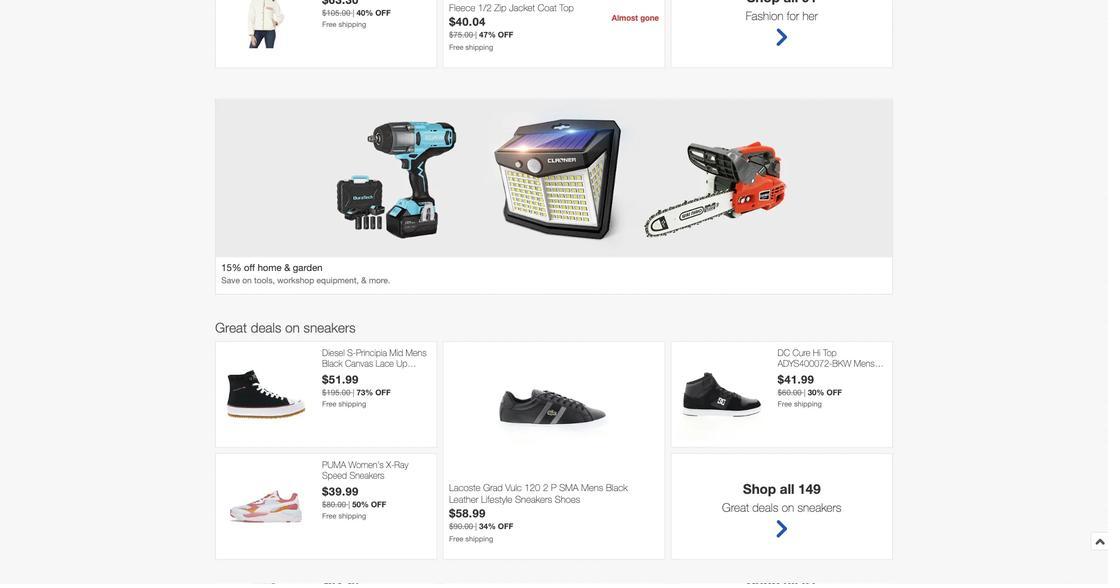 Task type: locate. For each thing, give the bounding box(es) containing it.
great down 'save'
[[215, 320, 247, 336]]

fleece
[[449, 2, 476, 13]]

0 vertical spatial great
[[215, 320, 247, 336]]

gone
[[641, 13, 659, 22]]

top inside dc cure hi top adys400072-bkw mens black skate inspired sneakers shoes
[[823, 348, 837, 358]]

1 horizontal spatial &
[[361, 275, 367, 285]]

free down $90.00 at the left bottom of page
[[449, 535, 464, 543]]

off right 73%
[[375, 388, 391, 397]]

sneakers down 120
[[515, 494, 552, 505]]

great
[[215, 320, 247, 336], [722, 501, 749, 515]]

shipping down 47%
[[466, 43, 493, 51]]

1 horizontal spatial shoes
[[555, 494, 581, 505]]

0 horizontal spatial &
[[284, 262, 290, 273]]

| inside the new womens the north face ladies tka glacier fleece 1/2 zip jacket coat top $40.04 $75.00 | 47% off free shipping
[[475, 30, 477, 39]]

| left 47%
[[475, 30, 477, 39]]

| left 50%
[[348, 500, 350, 509]]

0 horizontal spatial on
[[242, 275, 252, 285]]

sneakers up diesel
[[304, 320, 356, 336]]

lifestyle
[[322, 369, 352, 380], [481, 494, 513, 505]]

workshop
[[277, 275, 314, 285]]

puma women's x-ray speed sneakers link
[[322, 460, 431, 481]]

on down workshop
[[285, 320, 300, 336]]

sneakers
[[354, 369, 389, 380], [778, 380, 813, 391], [350, 471, 385, 481], [515, 494, 552, 505]]

1 vertical spatial top
[[823, 348, 837, 358]]

shoes down sma
[[555, 494, 581, 505]]

jacket
[[509, 2, 535, 13]]

0 vertical spatial top
[[560, 2, 574, 13]]

diesel s-principia mid mens black canvas lace up lifestyle sneakers shoes link
[[322, 348, 431, 380]]

glacier
[[620, 0, 647, 1]]

shipping down 50%
[[339, 512, 366, 521]]

black down diesel
[[322, 358, 343, 369]]

sma
[[559, 482, 579, 493]]

shipping inside lacoste grad vulc 120 2 p sma mens black leather lifestyle sneakers shoes $58.99 $90.00 | 34% off free shipping
[[466, 535, 493, 543]]

&
[[284, 262, 290, 273], [361, 275, 367, 285]]

0 horizontal spatial shoes
[[392, 369, 416, 380]]

free down $80.00 at the left bottom of page
[[322, 512, 337, 521]]

2 vertical spatial on
[[782, 501, 794, 515]]

1 vertical spatial sneakers
[[798, 501, 842, 515]]

top
[[560, 2, 574, 13], [823, 348, 837, 358]]

| left 30%
[[804, 388, 806, 397]]

new womens the north face ladies tka glacier fleece 1/2 zip jacket coat top link
[[449, 0, 659, 14]]

shipping down 30%
[[794, 400, 822, 408]]

47%
[[479, 30, 496, 39]]

free
[[322, 20, 337, 28], [449, 43, 464, 51], [322, 400, 337, 408], [778, 400, 792, 408], [322, 512, 337, 521], [449, 535, 464, 543]]

lifestyle inside lacoste grad vulc 120 2 p sma mens black leather lifestyle sneakers shoes $58.99 $90.00 | 34% off free shipping
[[481, 494, 513, 505]]

$51.99
[[322, 373, 359, 386]]

mens right sma
[[581, 482, 604, 493]]

1 horizontal spatial top
[[823, 348, 837, 358]]

$40.04
[[449, 14, 486, 28]]

0 vertical spatial deals
[[251, 320, 281, 336]]

diesel s-principia mid mens black canvas lace up lifestyle sneakers shoes
[[322, 348, 427, 380]]

bkw
[[833, 358, 852, 369]]

0 vertical spatial sneakers
[[304, 320, 356, 336]]

black up '$60.00'
[[778, 369, 799, 380]]

$195.00
[[322, 388, 351, 397]]

dc
[[778, 348, 790, 358]]

sneakers down canvas
[[354, 369, 389, 380]]

free down $105.00
[[322, 20, 337, 28]]

1 horizontal spatial lifestyle
[[481, 494, 513, 505]]

sneakers down skate at right
[[778, 380, 813, 391]]

2 horizontal spatial on
[[782, 501, 794, 515]]

1 horizontal spatial sneakers
[[798, 501, 842, 515]]

sneakers
[[304, 320, 356, 336], [798, 501, 842, 515]]

free down "$195.00"
[[322, 400, 337, 408]]

cure
[[793, 348, 811, 358]]

1 horizontal spatial mens
[[581, 482, 604, 493]]

2
[[543, 482, 548, 493]]

shoes inside dc cure hi top adys400072-bkw mens black skate inspired sneakers shoes
[[815, 380, 840, 391]]

mens up up at the left of the page
[[406, 348, 427, 358]]

off right 50%
[[371, 500, 387, 509]]

garden
[[293, 262, 323, 273]]

black inside lacoste grad vulc 120 2 p sma mens black leather lifestyle sneakers shoes $58.99 $90.00 | 34% off free shipping
[[606, 482, 628, 493]]

up
[[397, 358, 408, 369]]

deals
[[251, 320, 281, 336], [753, 501, 779, 515]]

0 horizontal spatial top
[[560, 2, 574, 13]]

inspired
[[825, 369, 854, 380]]

black right sma
[[606, 482, 628, 493]]

canvas
[[345, 358, 373, 369]]

& left more.
[[361, 275, 367, 285]]

top down the face in the top of the page
[[560, 2, 574, 13]]

1 vertical spatial deals
[[753, 501, 779, 515]]

1 vertical spatial on
[[285, 320, 300, 336]]

mens inside diesel s-principia mid mens black canvas lace up lifestyle sneakers shoes
[[406, 348, 427, 358]]

| inside $51.99 $195.00 | 73% off free shipping
[[353, 388, 355, 397]]

$60.00
[[778, 388, 802, 397]]

2 horizontal spatial mens
[[854, 358, 875, 369]]

off right 34%
[[498, 522, 514, 531]]

almost gone
[[612, 13, 659, 22]]

2 horizontal spatial black
[[778, 369, 799, 380]]

shipping down 34%
[[466, 535, 493, 543]]

diesel
[[322, 348, 345, 358]]

lifestyle down grad
[[481, 494, 513, 505]]

| inside $105.00 | 40% off free shipping
[[353, 8, 355, 17]]

$105.00
[[322, 8, 351, 17]]

0 horizontal spatial black
[[322, 358, 343, 369]]

dc cure hi top adys400072-bkw mens black skate inspired sneakers shoes
[[778, 348, 875, 391]]

1 horizontal spatial on
[[285, 320, 300, 336]]

deals down shop
[[753, 501, 779, 515]]

on right 'save'
[[242, 275, 252, 285]]

sneakers inside shop all 149 great deals on sneakers
[[798, 501, 842, 515]]

|
[[353, 8, 355, 17], [475, 30, 477, 39], [353, 388, 355, 397], [804, 388, 806, 397], [348, 500, 350, 509], [475, 522, 477, 531]]

great down shop
[[722, 501, 749, 515]]

1 vertical spatial lifestyle
[[481, 494, 513, 505]]

| inside lacoste grad vulc 120 2 p sma mens black leather lifestyle sneakers shoes $58.99 $90.00 | 34% off free shipping
[[475, 522, 477, 531]]

puma women's x-ray speed sneakers $39.99 $80.00 | 50% off free shipping
[[322, 460, 409, 521]]

top right hi on the bottom right of page
[[823, 348, 837, 358]]

$90.00
[[449, 522, 473, 531]]

new womens the north face ladies tka glacier fleece 1/2 zip jacket coat top $40.04 $75.00 | 47% off free shipping
[[449, 0, 647, 51]]

free inside lacoste grad vulc 120 2 p sma mens black leather lifestyle sneakers shoes $58.99 $90.00 | 34% off free shipping
[[449, 535, 464, 543]]

tka
[[601, 0, 617, 1]]

off inside $51.99 $195.00 | 73% off free shipping
[[375, 388, 391, 397]]

deals down tools,
[[251, 320, 281, 336]]

womens
[[470, 0, 505, 1]]

free down $75.00
[[449, 43, 464, 51]]

0 vertical spatial on
[[242, 275, 252, 285]]

0 vertical spatial lifestyle
[[322, 369, 352, 380]]

mens right bkw
[[854, 358, 875, 369]]

tools,
[[254, 275, 275, 285]]

sneakers inside dc cure hi top adys400072-bkw mens black skate inspired sneakers shoes
[[778, 380, 813, 391]]

free inside the new womens the north face ladies tka glacier fleece 1/2 zip jacket coat top $40.04 $75.00 | 47% off free shipping
[[449, 43, 464, 51]]

15% off home & garden save on tools, workshop equipment, & more.
[[221, 262, 390, 285]]

mens
[[406, 348, 427, 358], [854, 358, 875, 369], [581, 482, 604, 493]]

shipping inside the new womens the north face ladies tka glacier fleece 1/2 zip jacket coat top $40.04 $75.00 | 47% off free shipping
[[466, 43, 493, 51]]

shoes down up at the left of the page
[[392, 369, 416, 380]]

& up workshop
[[284, 262, 290, 273]]

1 horizontal spatial deals
[[753, 501, 779, 515]]

on down all
[[782, 501, 794, 515]]

lifestyle up "$195.00"
[[322, 369, 352, 380]]

mid
[[390, 348, 403, 358]]

shipping inside '$41.99 $60.00 | 30% off free shipping'
[[794, 400, 822, 408]]

x-
[[386, 460, 394, 470]]

off
[[375, 8, 391, 17], [498, 30, 514, 39], [244, 262, 255, 273], [375, 388, 391, 397], [827, 388, 842, 397], [371, 500, 387, 509], [498, 522, 514, 531]]

shipping down 73%
[[339, 400, 366, 408]]

shipping down 40%
[[339, 20, 366, 28]]

| left 40%
[[353, 8, 355, 17]]

2 horizontal spatial shoes
[[815, 380, 840, 391]]

1/2
[[478, 2, 492, 13]]

sneakers inside diesel s-principia mid mens black canvas lace up lifestyle sneakers shoes
[[354, 369, 389, 380]]

off right 40%
[[375, 8, 391, 17]]

mens inside lacoste grad vulc 120 2 p sma mens black leather lifestyle sneakers shoes $58.99 $90.00 | 34% off free shipping
[[581, 482, 604, 493]]

off right 30%
[[827, 388, 842, 397]]

shoes inside diesel s-principia mid mens black canvas lace up lifestyle sneakers shoes
[[392, 369, 416, 380]]

120
[[525, 482, 541, 493]]

puma
[[322, 460, 346, 470]]

0 horizontal spatial deals
[[251, 320, 281, 336]]

0 horizontal spatial lifestyle
[[322, 369, 352, 380]]

lace
[[376, 358, 394, 369]]

almost
[[612, 13, 638, 22]]

0 vertical spatial &
[[284, 262, 290, 273]]

grad
[[483, 482, 503, 493]]

$105.00 | 40% off free shipping
[[322, 8, 391, 28]]

speed
[[322, 471, 347, 481]]

| left 34%
[[475, 522, 477, 531]]

off inside lacoste grad vulc 120 2 p sma mens black leather lifestyle sneakers shoes $58.99 $90.00 | 34% off free shipping
[[498, 522, 514, 531]]

1 horizontal spatial black
[[606, 482, 628, 493]]

on
[[242, 275, 252, 285], [285, 320, 300, 336], [782, 501, 794, 515]]

equipment,
[[317, 275, 359, 285]]

shoes
[[392, 369, 416, 380], [815, 380, 840, 391], [555, 494, 581, 505]]

1 horizontal spatial great
[[722, 501, 749, 515]]

on inside the 15% off home & garden save on tools, workshop equipment, & more.
[[242, 275, 252, 285]]

sneakers down women's
[[350, 471, 385, 481]]

fashion for her
[[746, 9, 818, 23]]

15%
[[221, 262, 241, 273]]

34%
[[479, 522, 496, 531]]

off right 15% on the top left of the page
[[244, 262, 255, 273]]

off right 47%
[[498, 30, 514, 39]]

lacoste grad vulc 120 2 p sma mens black leather lifestyle sneakers shoes link
[[449, 482, 659, 506]]

0 horizontal spatial mens
[[406, 348, 427, 358]]

shoes down inspired
[[815, 380, 840, 391]]

1 vertical spatial great
[[722, 501, 749, 515]]

1 vertical spatial &
[[361, 275, 367, 285]]

sneakers down 149
[[798, 501, 842, 515]]

ladies
[[572, 0, 598, 1]]

free down '$60.00'
[[778, 400, 792, 408]]

| left 73%
[[353, 388, 355, 397]]



Task type: describe. For each thing, give the bounding box(es) containing it.
off inside '$41.99 $60.00 | 30% off free shipping'
[[827, 388, 842, 397]]

deals inside shop all 149 great deals on sneakers
[[753, 501, 779, 515]]

home
[[258, 262, 282, 273]]

shop
[[743, 481, 776, 497]]

shoes for $41.99
[[815, 380, 840, 391]]

30%
[[808, 388, 825, 397]]

new
[[449, 0, 467, 1]]

| inside '$41.99 $60.00 | 30% off free shipping'
[[804, 388, 806, 397]]

fashion for her link
[[674, 0, 890, 65]]

sneakers inside puma women's x-ray speed sneakers $39.99 $80.00 | 50% off free shipping
[[350, 471, 385, 481]]

sneakers inside lacoste grad vulc 120 2 p sma mens black leather lifestyle sneakers shoes $58.99 $90.00 | 34% off free shipping
[[515, 494, 552, 505]]

for
[[787, 9, 800, 23]]

the
[[508, 0, 523, 1]]

p
[[551, 482, 557, 493]]

$51.99 $195.00 | 73% off free shipping
[[322, 373, 391, 408]]

$41.99
[[778, 373, 815, 386]]

s-
[[347, 348, 356, 358]]

hi
[[813, 348, 821, 358]]

principia
[[356, 348, 387, 358]]

shop all 149 great deals on sneakers
[[722, 481, 842, 515]]

$39.99
[[322, 485, 359, 498]]

north
[[526, 0, 547, 1]]

on inside shop all 149 great deals on sneakers
[[782, 501, 794, 515]]

save
[[221, 275, 240, 285]]

0 horizontal spatial sneakers
[[304, 320, 356, 336]]

free inside '$41.99 $60.00 | 30% off free shipping'
[[778, 400, 792, 408]]

zip
[[495, 2, 507, 13]]

149
[[799, 481, 821, 497]]

free inside $105.00 | 40% off free shipping
[[322, 20, 337, 28]]

shipping inside $51.99 $195.00 | 73% off free shipping
[[339, 400, 366, 408]]

top inside the new womens the north face ladies tka glacier fleece 1/2 zip jacket coat top $40.04 $75.00 | 47% off free shipping
[[560, 2, 574, 13]]

lacoste
[[449, 482, 481, 493]]

$75.00
[[449, 30, 473, 39]]

skate
[[801, 369, 822, 380]]

mens inside dc cure hi top adys400072-bkw mens black skate inspired sneakers shoes
[[854, 358, 875, 369]]

free inside puma women's x-ray speed sneakers $39.99 $80.00 | 50% off free shipping
[[322, 512, 337, 521]]

women's
[[349, 460, 384, 470]]

| inside puma women's x-ray speed sneakers $39.99 $80.00 | 50% off free shipping
[[348, 500, 350, 509]]

black inside dc cure hi top adys400072-bkw mens black skate inspired sneakers shoes
[[778, 369, 799, 380]]

73%
[[357, 388, 373, 397]]

off inside $105.00 | 40% off free shipping
[[375, 8, 391, 17]]

off inside puma women's x-ray speed sneakers $39.99 $80.00 | 50% off free shipping
[[371, 500, 387, 509]]

$80.00
[[322, 500, 346, 509]]

lifestyle inside diesel s-principia mid mens black canvas lace up lifestyle sneakers shoes
[[322, 369, 352, 380]]

coat
[[538, 2, 557, 13]]

lacoste grad vulc 120 2 p sma mens black leather lifestyle sneakers shoes $58.99 $90.00 | 34% off free shipping
[[449, 482, 628, 543]]

shoes inside lacoste grad vulc 120 2 p sma mens black leather lifestyle sneakers shoes $58.99 $90.00 | 34% off free shipping
[[555, 494, 581, 505]]

shoes for $51.99
[[392, 369, 416, 380]]

0 horizontal spatial great
[[215, 320, 247, 336]]

$41.99 $60.00 | 30% off free shipping
[[778, 373, 842, 408]]

more.
[[369, 275, 390, 285]]

great inside shop all 149 great deals on sneakers
[[722, 501, 749, 515]]

shipping inside puma women's x-ray speed sneakers $39.99 $80.00 | 50% off free shipping
[[339, 512, 366, 521]]

ray
[[394, 460, 409, 470]]

leather
[[449, 494, 479, 505]]

off inside the 15% off home & garden save on tools, workshop equipment, & more.
[[244, 262, 255, 273]]

adys400072-
[[778, 358, 833, 369]]

free inside $51.99 $195.00 | 73% off free shipping
[[322, 400, 337, 408]]

great deals on sneakers
[[215, 320, 356, 336]]

all
[[780, 481, 795, 497]]

vulc
[[506, 482, 522, 493]]

face
[[550, 0, 569, 1]]

$58.99
[[449, 506, 486, 520]]

50%
[[352, 500, 369, 509]]

fashion
[[746, 9, 784, 23]]

dc cure hi top adys400072-bkw mens black skate inspired sneakers shoes link
[[778, 348, 887, 391]]

40%
[[357, 8, 373, 17]]

black inside diesel s-principia mid mens black canvas lace up lifestyle sneakers shoes
[[322, 358, 343, 369]]

her
[[803, 9, 818, 23]]

off inside the new womens the north face ladies tka glacier fleece 1/2 zip jacket coat top $40.04 $75.00 | 47% off free shipping
[[498, 30, 514, 39]]

shipping inside $105.00 | 40% off free shipping
[[339, 20, 366, 28]]



Task type: vqa. For each thing, say whether or not it's contained in the screenshot.
Garden
yes



